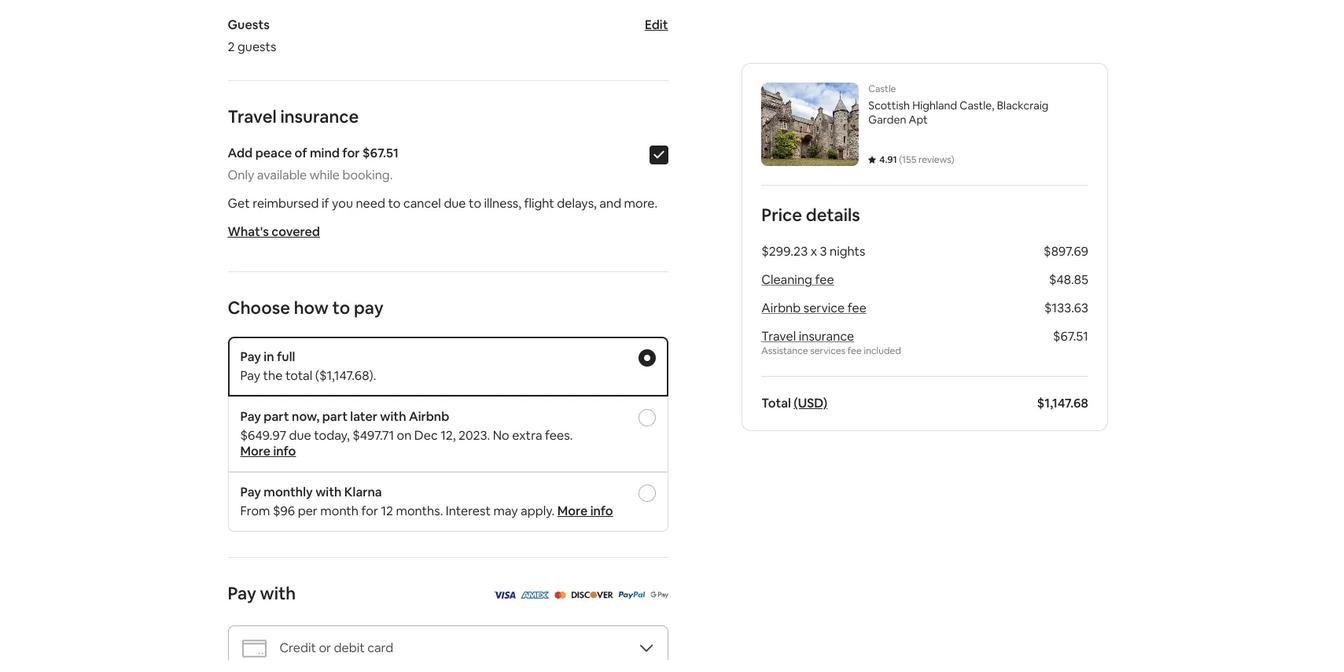 Task type: vqa. For each thing, say whether or not it's contained in the screenshot.
the middle "FEE"
yes



Task type: describe. For each thing, give the bounding box(es) containing it.
add peace of mind for $67.51 only available while booking.
[[228, 145, 399, 183]]

x
[[810, 243, 817, 260]]

with inside pay monthly with klarna from $96 per month for 12 months. interest may apply. more info
[[316, 484, 342, 500]]

$48.85
[[1049, 271, 1088, 288]]

klarna
[[344, 484, 382, 500]]

flight
[[524, 195, 555, 212]]

1 vertical spatial $67.51
[[1053, 328, 1088, 345]]

airbnb inside pay part now, part later with airbnb $649.97 due today,  $497.71 on dec 12, 2023. no extra fees. more info
[[409, 408, 450, 425]]

$96
[[273, 503, 295, 519]]

illness,
[[484, 195, 522, 212]]

more inside pay part now, part later with airbnb $649.97 due today,  $497.71 on dec 12, 2023. no extra fees. more info
[[240, 443, 271, 459]]

info inside pay monthly with klarna from $96 per month for 12 months. interest may apply. more info
[[591, 503, 613, 519]]

0 vertical spatial fee
[[815, 271, 834, 288]]

google pay image
[[651, 586, 668, 603]]

$299.23 x 3 nights
[[761, 243, 865, 260]]

mind
[[310, 145, 340, 161]]

cleaning fee
[[761, 271, 834, 288]]

monthly
[[264, 484, 313, 500]]

2 paypal image from the top
[[618, 592, 646, 599]]

castle scottish highland castle, blackcraig garden apt
[[868, 83, 1049, 127]]

service
[[803, 300, 845, 316]]

services
[[810, 345, 845, 357]]

$1,147.68
[[1037, 395, 1088, 411]]

cancel
[[404, 195, 441, 212]]

(
[[899, 153, 902, 166]]

add
[[228, 145, 253, 161]]

google pay image
[[651, 592, 668, 599]]

pay left the at bottom
[[240, 367, 260, 384]]

highland
[[912, 98, 957, 113]]

blackcraig
[[997, 98, 1049, 113]]

choose how to pay
[[228, 297, 384, 319]]

peace
[[255, 145, 292, 161]]

more inside pay monthly with klarna from $96 per month for 12 months. interest may apply. more info
[[558, 503, 588, 519]]

per
[[298, 503, 318, 519]]

credit or debit card
[[280, 640, 394, 656]]

nights
[[830, 243, 865, 260]]

price
[[761, 204, 802, 226]]

month
[[320, 503, 359, 519]]

card
[[368, 640, 394, 656]]

1 vertical spatial insurance
[[799, 328, 854, 345]]

apt
[[909, 113, 928, 127]]

guests 2 guests
[[228, 17, 276, 55]]

12
[[381, 503, 393, 519]]

2 horizontal spatial to
[[469, 195, 481, 212]]

more info button for pay monthly with klarna from $96 per month for 12 months. interest may apply. more info
[[558, 503, 613, 519]]

edit button
[[645, 17, 668, 33]]

only
[[228, 167, 254, 183]]

2 part from the left
[[322, 408, 348, 425]]

$133.63
[[1044, 300, 1088, 316]]

2 discover card image from the top
[[571, 592, 614, 599]]

the
[[263, 367, 283, 384]]

fee for services
[[848, 345, 862, 357]]

0 vertical spatial due
[[444, 195, 466, 212]]

may
[[494, 503, 518, 519]]

2
[[228, 39, 235, 55]]

choose
[[228, 297, 290, 319]]

pay in full pay the total ($1,147.68).
[[240, 349, 376, 384]]

(usd)
[[794, 395, 828, 411]]

reimbursed
[[253, 195, 319, 212]]

fees.
[[545, 427, 573, 444]]

$897.69
[[1044, 243, 1088, 260]]

2 mastercard image from the top
[[555, 592, 566, 599]]

now,
[[292, 408, 320, 425]]

cleaning fee button
[[761, 271, 834, 288]]

for inside pay monthly with klarna from $96 per month for 12 months. interest may apply. more info
[[362, 503, 378, 519]]

guests
[[228, 17, 270, 33]]

travel insurance button
[[761, 328, 854, 345]]

155
[[902, 153, 916, 166]]

full
[[277, 349, 295, 365]]

and
[[600, 195, 622, 212]]

apply.
[[521, 503, 555, 519]]

no
[[493, 427, 510, 444]]

get reimbursed if you need to cancel due to illness, flight delays, and more.
[[228, 195, 658, 212]]

details
[[806, 204, 860, 226]]

cleaning
[[761, 271, 812, 288]]

pay monthly with klarna from $96 per month for 12 months. interest may apply. more info
[[240, 484, 613, 519]]

1 discover card image from the top
[[571, 586, 614, 603]]

later
[[350, 408, 378, 425]]

assistance services fee included
[[761, 345, 901, 357]]

($1,147.68).
[[315, 367, 376, 384]]

1 american express card image from the top
[[521, 586, 550, 603]]

0 vertical spatial airbnb
[[761, 300, 801, 316]]



Task type: locate. For each thing, give the bounding box(es) containing it.
1 horizontal spatial travel
[[761, 328, 796, 345]]

1 vertical spatial fee
[[847, 300, 867, 316]]

info inside pay part now, part later with airbnb $649.97 due today,  $497.71 on dec 12, 2023. no extra fees. more info
[[273, 443, 296, 459]]

pay for in
[[240, 349, 261, 365]]

guests
[[238, 39, 276, 55]]

1 horizontal spatial part
[[322, 408, 348, 425]]

0 horizontal spatial for
[[342, 145, 360, 161]]

total (usd)
[[761, 395, 828, 411]]

0 horizontal spatial to
[[332, 297, 350, 319]]

None radio
[[638, 409, 656, 426]]

2 visa card image from the top
[[493, 592, 516, 599]]

2 american express card image from the top
[[521, 592, 550, 599]]

pay inside pay monthly with klarna from $96 per month for 12 months. interest may apply. more info
[[240, 484, 261, 500]]

0 vertical spatial travel insurance
[[228, 105, 359, 127]]

3
[[820, 243, 827, 260]]

0 vertical spatial $67.51
[[363, 145, 399, 161]]

airbnb service fee
[[761, 300, 867, 316]]

0 vertical spatial travel
[[228, 105, 277, 127]]

0 vertical spatial with
[[380, 408, 406, 425]]

more right apply.
[[558, 503, 588, 519]]

with inside pay part now, part later with airbnb $649.97 due today,  $497.71 on dec 12, 2023. no extra fees. more info
[[380, 408, 406, 425]]

1 vertical spatial info
[[591, 503, 613, 519]]

what's covered button
[[228, 223, 320, 240]]

with up credit
[[260, 582, 296, 604]]

pay
[[240, 349, 261, 365], [240, 367, 260, 384], [240, 408, 261, 425], [240, 484, 261, 500], [228, 582, 256, 604]]

insurance down service
[[799, 328, 854, 345]]

0 horizontal spatial airbnb
[[409, 408, 450, 425]]

due inside pay part now, part later with airbnb $649.97 due today,  $497.71 on dec 12, 2023. no extra fees. more info
[[289, 427, 311, 444]]

2 vertical spatial fee
[[848, 345, 862, 357]]

on
[[397, 427, 412, 444]]

months.
[[396, 503, 443, 519]]

get
[[228, 195, 250, 212]]

for inside add peace of mind for $67.51 only available while booking.
[[342, 145, 360, 161]]

1 vertical spatial airbnb
[[409, 408, 450, 425]]

1 horizontal spatial airbnb
[[761, 300, 801, 316]]

insurance up the mind
[[280, 105, 359, 127]]

part
[[264, 408, 289, 425], [322, 408, 348, 425]]

to left the illness,
[[469, 195, 481, 212]]

1 paypal image from the top
[[618, 586, 646, 603]]

more
[[240, 443, 271, 459], [558, 503, 588, 519]]

$67.51 up booking.
[[363, 145, 399, 161]]

4.91
[[879, 153, 897, 166]]

fee right services
[[848, 345, 862, 357]]

visa card image
[[493, 586, 516, 603], [493, 592, 516, 599]]

to left pay on the left of page
[[332, 297, 350, 319]]

travel insurance
[[228, 105, 359, 127], [761, 328, 854, 345]]

1 vertical spatial with
[[316, 484, 342, 500]]

12,
[[441, 427, 456, 444]]

travel
[[228, 105, 277, 127], [761, 328, 796, 345]]

1 horizontal spatial due
[[444, 195, 466, 212]]

total
[[286, 367, 313, 384]]

info down "now,"
[[273, 443, 296, 459]]

castle
[[868, 83, 896, 95]]

airbnb up dec
[[409, 408, 450, 425]]

0 horizontal spatial part
[[264, 408, 289, 425]]

what's covered
[[228, 223, 320, 240]]

pay with
[[228, 582, 296, 604]]

for right the mind
[[342, 145, 360, 161]]

2 vertical spatial with
[[260, 582, 296, 604]]

1 mastercard image from the top
[[555, 586, 566, 603]]

0 horizontal spatial more info button
[[240, 443, 296, 459]]

delays,
[[557, 195, 597, 212]]

travel insurance up of
[[228, 105, 359, 127]]

how
[[294, 297, 329, 319]]

discover card image
[[571, 586, 614, 603], [571, 592, 614, 599]]

or
[[319, 640, 331, 656]]

0 vertical spatial more info button
[[240, 443, 296, 459]]

0 horizontal spatial with
[[260, 582, 296, 604]]

you
[[332, 195, 353, 212]]

with up month
[[316, 484, 342, 500]]

$497.71
[[353, 427, 394, 444]]

for left the 12
[[362, 503, 378, 519]]

scottish
[[868, 98, 910, 113]]

price details
[[761, 204, 860, 226]]

pay up the 'from'
[[240, 484, 261, 500]]

info right apply.
[[591, 503, 613, 519]]

1 horizontal spatial insurance
[[799, 328, 854, 345]]

$649.97
[[240, 427, 286, 444]]

1 horizontal spatial more
[[558, 503, 588, 519]]

paypal image left google pay icon
[[618, 592, 646, 599]]

with
[[380, 408, 406, 425], [316, 484, 342, 500], [260, 582, 296, 604]]

)
[[951, 153, 954, 166]]

pay for with
[[228, 582, 256, 604]]

0 horizontal spatial travel insurance
[[228, 105, 359, 127]]

travel up the add
[[228, 105, 277, 127]]

while
[[310, 167, 340, 183]]

1 horizontal spatial travel insurance
[[761, 328, 854, 345]]

credit or debit card button
[[228, 625, 668, 660]]

1 horizontal spatial with
[[316, 484, 342, 500]]

travel insurance down airbnb service fee button
[[761, 328, 854, 345]]

1 vertical spatial for
[[362, 503, 378, 519]]

$67.51 down $133.63
[[1053, 328, 1088, 345]]

of
[[295, 145, 307, 161]]

info
[[273, 443, 296, 459], [591, 503, 613, 519]]

more info button right apply.
[[558, 503, 613, 519]]

if
[[322, 195, 329, 212]]

garden
[[868, 113, 906, 127]]

credit
[[280, 640, 316, 656]]

pay up $649.97 on the bottom
[[240, 408, 261, 425]]

airbnb service fee button
[[761, 300, 867, 316]]

mastercard image
[[555, 586, 566, 603], [555, 592, 566, 599]]

pay up credit card icon
[[228, 582, 256, 604]]

1 vertical spatial more
[[558, 503, 588, 519]]

4.91 ( 155 reviews )
[[879, 153, 954, 166]]

due right the cancel
[[444, 195, 466, 212]]

0 horizontal spatial insurance
[[280, 105, 359, 127]]

reviews
[[918, 153, 951, 166]]

more.
[[624, 195, 658, 212]]

(usd) button
[[794, 395, 828, 411]]

to
[[388, 195, 401, 212], [469, 195, 481, 212], [332, 297, 350, 319]]

pay
[[354, 297, 384, 319]]

1 horizontal spatial for
[[362, 503, 378, 519]]

1 part from the left
[[264, 408, 289, 425]]

1 vertical spatial travel insurance
[[761, 328, 854, 345]]

with up "on"
[[380, 408, 406, 425]]

paypal image left google pay image at bottom
[[618, 586, 646, 603]]

airbnb down cleaning
[[761, 300, 801, 316]]

2023.
[[459, 427, 490, 444]]

0 horizontal spatial more
[[240, 443, 271, 459]]

fee right service
[[847, 300, 867, 316]]

0 horizontal spatial $67.51
[[363, 145, 399, 161]]

pay inside pay part now, part later with airbnb $649.97 due today,  $497.71 on dec 12, 2023. no extra fees. more info
[[240, 408, 261, 425]]

in
[[264, 349, 274, 365]]

pay for part
[[240, 408, 261, 425]]

part up today,
[[322, 408, 348, 425]]

1 vertical spatial more info button
[[558, 503, 613, 519]]

american express card image
[[521, 586, 550, 603], [521, 592, 550, 599]]

dec
[[414, 427, 438, 444]]

$299.23
[[761, 243, 808, 260]]

0 horizontal spatial travel
[[228, 105, 277, 127]]

$67.51
[[363, 145, 399, 161], [1053, 328, 1088, 345]]

fee up service
[[815, 271, 834, 288]]

to right need
[[388, 195, 401, 212]]

pay left in
[[240, 349, 261, 365]]

None radio
[[638, 349, 656, 367], [638, 485, 656, 502], [638, 349, 656, 367], [638, 485, 656, 502]]

assistance
[[761, 345, 808, 357]]

debit
[[334, 640, 365, 656]]

1 vertical spatial due
[[289, 427, 311, 444]]

1 horizontal spatial info
[[591, 503, 613, 519]]

booking.
[[343, 167, 393, 183]]

2 horizontal spatial with
[[380, 408, 406, 425]]

pay for monthly
[[240, 484, 261, 500]]

1 vertical spatial travel
[[761, 328, 796, 345]]

0 horizontal spatial due
[[289, 427, 311, 444]]

fee for service
[[847, 300, 867, 316]]

more info button up monthly on the left of the page
[[240, 443, 296, 459]]

1 horizontal spatial to
[[388, 195, 401, 212]]

discover card image left google pay icon
[[571, 592, 614, 599]]

0 vertical spatial insurance
[[280, 105, 359, 127]]

0 horizontal spatial info
[[273, 443, 296, 459]]

today,
[[314, 427, 350, 444]]

fee
[[815, 271, 834, 288], [847, 300, 867, 316], [848, 345, 862, 357]]

airbnb
[[761, 300, 801, 316], [409, 408, 450, 425]]

credit card image
[[241, 635, 267, 660]]

paypal image
[[618, 586, 646, 603], [618, 592, 646, 599]]

edit
[[645, 17, 668, 33]]

more info button
[[240, 443, 296, 459], [558, 503, 613, 519]]

more info button for pay part now, part later with airbnb $649.97 due today,  $497.71 on dec 12, 2023. no extra fees. more info
[[240, 443, 296, 459]]

1 horizontal spatial more info button
[[558, 503, 613, 519]]

from
[[240, 503, 270, 519]]

1 visa card image from the top
[[493, 586, 516, 603]]

interest
[[446, 503, 491, 519]]

available
[[257, 167, 307, 183]]

castle,
[[960, 98, 994, 113]]

more up monthly on the left of the page
[[240, 443, 271, 459]]

0 vertical spatial info
[[273, 443, 296, 459]]

part up $649.97 on the bottom
[[264, 408, 289, 425]]

included
[[864, 345, 901, 357]]

0 vertical spatial more
[[240, 443, 271, 459]]

discover card image left google pay image at bottom
[[571, 586, 614, 603]]

travel down airbnb service fee button
[[761, 328, 796, 345]]

due
[[444, 195, 466, 212], [289, 427, 311, 444]]

need
[[356, 195, 385, 212]]

1 horizontal spatial $67.51
[[1053, 328, 1088, 345]]

insurance
[[280, 105, 359, 127], [799, 328, 854, 345]]

$67.51 inside add peace of mind for $67.51 only available while booking.
[[363, 145, 399, 161]]

due down "now,"
[[289, 427, 311, 444]]

total
[[761, 395, 791, 411]]

0 vertical spatial for
[[342, 145, 360, 161]]



